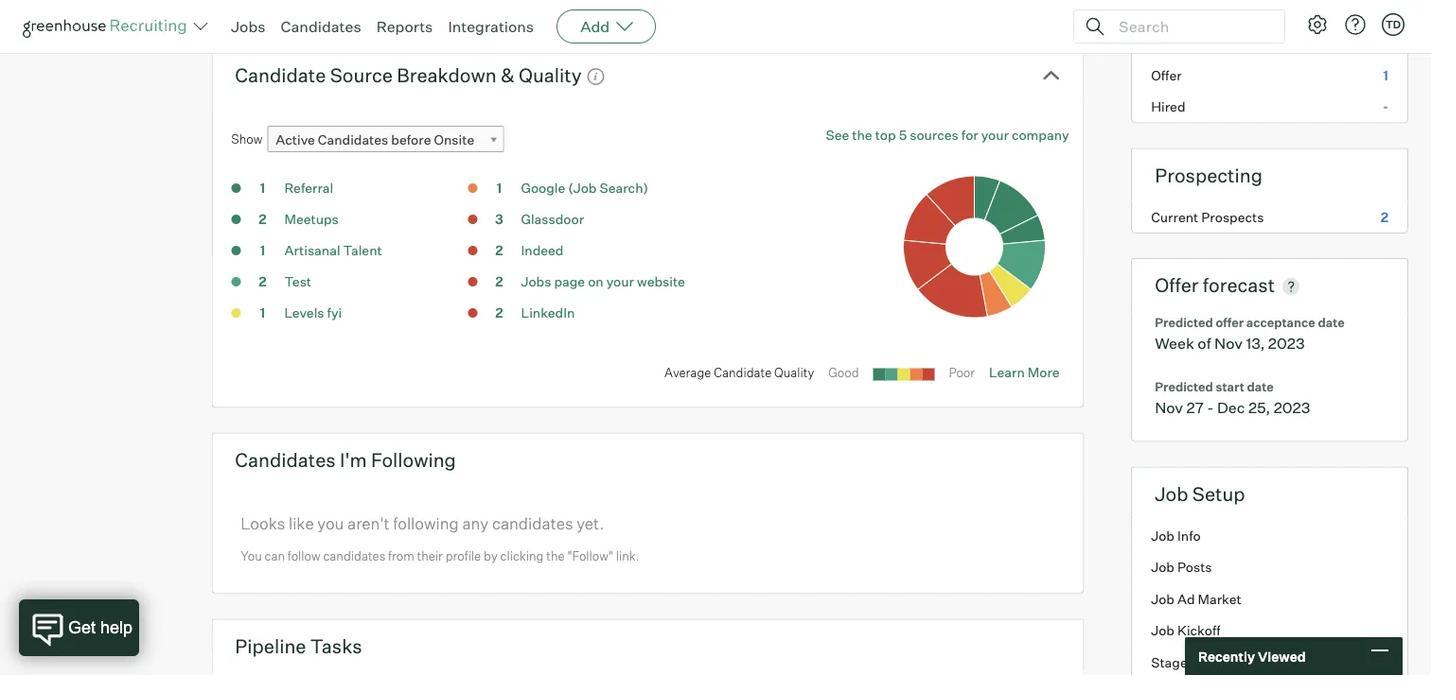 Task type: describe. For each thing, give the bounding box(es) containing it.
predicted offer acceptance date week of nov 13, 2023
[[1155, 315, 1345, 353]]

website
[[637, 274, 685, 290]]

jobs page on your website
[[521, 274, 685, 290]]

indeed
[[521, 242, 564, 259]]

1 down td button
[[1383, 67, 1389, 83]]

0 horizontal spatial candidate
[[235, 63, 326, 87]]

1 for referral
[[260, 180, 265, 197]]

1 link for artisanal talent
[[244, 242, 281, 263]]

see
[[826, 127, 849, 144]]

top
[[875, 127, 896, 144]]

2 link for test
[[244, 273, 281, 295]]

stage transitions link
[[1132, 647, 1407, 676]]

from
[[388, 549, 414, 564]]

debrief
[[1151, 3, 1197, 20]]

2 for linkedin
[[495, 305, 503, 322]]

learn more link
[[989, 365, 1060, 381]]

offer for offer
[[1151, 67, 1182, 83]]

of
[[1198, 334, 1211, 353]]

1 for levels fyi
[[260, 305, 265, 322]]

meetups link
[[284, 211, 339, 228]]

candidate source breakdown & quality
[[235, 63, 582, 87]]

artisanal
[[284, 242, 340, 259]]

jobs page on your website link
[[521, 274, 685, 290]]

learn more
[[989, 365, 1060, 381]]

0 vertical spatial -
[[1383, 99, 1389, 115]]

2 link for indeed
[[480, 242, 518, 263]]

Search text field
[[1114, 13, 1267, 40]]

candidates for 'candidates' link
[[281, 17, 361, 36]]

can
[[265, 549, 285, 564]]

looks like you aren't following any candidates yet.
[[241, 514, 604, 534]]

see the top 5 sources for your company
[[826, 127, 1069, 144]]

3
[[495, 211, 503, 228]]

sources
[[910, 127, 959, 144]]

2 link for jobs page on your website
[[480, 273, 518, 295]]

referral
[[284, 180, 333, 197]]

add button
[[557, 9, 656, 44]]

jobs for jobs
[[231, 17, 266, 36]]

5
[[899, 127, 907, 144]]

linkedin link
[[521, 305, 575, 322]]

forecast
[[1203, 274, 1275, 297]]

candidates i'm following
[[235, 448, 456, 472]]

job info link
[[1132, 520, 1407, 552]]

meetups
[[284, 211, 339, 228]]

"follow"
[[567, 549, 613, 564]]

nov inside predicted offer acceptance date week of nov 13, 2023
[[1214, 334, 1243, 353]]

aren't
[[347, 514, 390, 534]]

indeed link
[[521, 242, 564, 259]]

kickoff
[[1177, 623, 1221, 640]]

3 link
[[480, 210, 518, 232]]

current prospects
[[1151, 209, 1264, 225]]

following
[[371, 448, 456, 472]]

following
[[393, 514, 459, 534]]

(job
[[568, 180, 597, 197]]

1 horizontal spatial quality
[[774, 366, 814, 381]]

levels
[[284, 305, 324, 322]]

predicted for week
[[1155, 315, 1213, 331]]

job ad market link
[[1132, 584, 1407, 615]]

&
[[501, 63, 515, 87]]

0 horizontal spatial quality
[[519, 63, 582, 87]]

job posts link
[[1132, 552, 1407, 584]]

offer for offer forecast
[[1155, 274, 1199, 297]]

1 link for referral
[[244, 179, 281, 201]]

job kickoff
[[1151, 623, 1221, 640]]

test
[[284, 274, 311, 290]]

pipeline tasks
[[235, 635, 362, 658]]

like
[[289, 514, 314, 534]]

jobs for jobs page on your website
[[521, 274, 551, 290]]

offer
[[1216, 315, 1244, 331]]

1 link for google (job search)
[[480, 179, 518, 201]]

on
[[588, 274, 604, 290]]

yet.
[[577, 514, 604, 534]]

setup
[[1192, 482, 1245, 506]]

show
[[231, 132, 263, 147]]

0 vertical spatial the
[[852, 127, 872, 144]]

you
[[317, 514, 344, 534]]

artisanal talent link
[[284, 242, 382, 259]]

job for job ad market
[[1151, 591, 1175, 608]]

clicking
[[500, 549, 544, 564]]

1 horizontal spatial candidates
[[492, 514, 573, 534]]

stage transitions
[[1151, 655, 1260, 671]]

1 for artisanal talent
[[260, 242, 265, 259]]

1 for google (job search)
[[496, 180, 502, 197]]

- link
[[1132, 91, 1407, 123]]

0 horizontal spatial your
[[606, 274, 634, 290]]

week
[[1155, 334, 1194, 353]]



Task type: vqa. For each thing, say whether or not it's contained in the screenshot.


Task type: locate. For each thing, give the bounding box(es) containing it.
2 for test
[[259, 274, 266, 290]]

you
[[241, 549, 262, 564]]

2023 inside predicted offer acceptance date week of nov 13, 2023
[[1268, 334, 1305, 353]]

reference check
[[1151, 35, 1256, 52]]

your right for
[[981, 127, 1009, 144]]

- right 27
[[1207, 398, 1214, 417]]

glassdoor link
[[521, 211, 584, 228]]

link.
[[616, 549, 639, 564]]

candidates right active
[[318, 132, 388, 148]]

levels fyi link
[[284, 305, 342, 322]]

- inside predicted start date nov 27 - dec 25, 2023
[[1207, 398, 1214, 417]]

breakdown
[[397, 63, 497, 87]]

candidates for candidates i'm following
[[235, 448, 336, 472]]

0 horizontal spatial candidates
[[323, 549, 385, 564]]

1 vertical spatial -
[[1207, 398, 1214, 417]]

their
[[417, 549, 443, 564]]

1 vertical spatial offer
[[1155, 274, 1199, 297]]

td
[[1386, 18, 1401, 31]]

job inside job posts link
[[1151, 560, 1175, 576]]

you can follow candidates from their profile by clicking the "follow" link.
[[241, 549, 639, 564]]

0 horizontal spatial jobs
[[231, 17, 266, 36]]

2 link
[[244, 210, 281, 232], [480, 242, 518, 263], [244, 273, 281, 295], [480, 273, 518, 295], [480, 304, 518, 326]]

0 vertical spatial nov
[[1214, 334, 1243, 353]]

stage
[[1151, 655, 1188, 671]]

1 link for levels fyi
[[244, 304, 281, 326]]

2023 down the acceptance
[[1268, 334, 1305, 353]]

- down td button
[[1383, 99, 1389, 115]]

1 vertical spatial your
[[606, 274, 634, 290]]

configure image
[[1306, 13, 1329, 36]]

job left info
[[1151, 528, 1175, 544]]

2 link for meetups
[[244, 210, 281, 232]]

candidate
[[235, 63, 326, 87], [714, 366, 772, 381]]

td button
[[1382, 13, 1405, 36]]

fyi
[[327, 305, 342, 322]]

recently
[[1198, 649, 1255, 665]]

1 link left levels
[[244, 304, 281, 326]]

0 vertical spatial jobs
[[231, 17, 266, 36]]

date inside predicted offer acceptance date week of nov 13, 2023
[[1318, 315, 1345, 331]]

0 horizontal spatial -
[[1207, 398, 1214, 417]]

nov inside predicted start date nov 27 - dec 25, 2023
[[1155, 398, 1183, 417]]

job up job info on the bottom of page
[[1155, 482, 1188, 506]]

artisanal talent
[[284, 242, 382, 259]]

0 vertical spatial predicted
[[1155, 315, 1213, 331]]

1 vertical spatial candidates
[[318, 132, 388, 148]]

job info
[[1151, 528, 1201, 544]]

1 link up 3
[[480, 179, 518, 201]]

quality right &
[[519, 63, 582, 87]]

active candidates before onsite link
[[267, 126, 504, 154]]

i'm
[[340, 448, 367, 472]]

job for job posts
[[1151, 560, 1175, 576]]

current
[[1151, 209, 1198, 225]]

prospecting
[[1155, 163, 1263, 187]]

1 horizontal spatial candidate
[[714, 366, 772, 381]]

2023 inside predicted start date nov 27 - dec 25, 2023
[[1274, 398, 1310, 417]]

2 for meetups
[[259, 211, 266, 228]]

date right the acceptance
[[1318, 315, 1345, 331]]

glassdoor
[[521, 211, 584, 228]]

1 vertical spatial candidates
[[323, 549, 385, 564]]

levels fyi
[[284, 305, 342, 322]]

1 predicted from the top
[[1155, 315, 1213, 331]]

1 vertical spatial 2023
[[1274, 398, 1310, 417]]

predicted inside predicted offer acceptance date week of nov 13, 2023
[[1155, 315, 1213, 331]]

google (job search) link
[[521, 180, 648, 197]]

2 predicted from the top
[[1155, 379, 1213, 394]]

good
[[828, 366, 859, 381]]

start
[[1216, 379, 1244, 394]]

offer
[[1151, 67, 1182, 83], [1155, 274, 1199, 297]]

1 horizontal spatial the
[[852, 127, 872, 144]]

2 vertical spatial candidates
[[235, 448, 336, 472]]

0 vertical spatial your
[[981, 127, 1009, 144]]

job inside job kickoff link
[[1151, 623, 1175, 640]]

nov
[[1214, 334, 1243, 353], [1155, 398, 1183, 417]]

job for job kickoff
[[1151, 623, 1175, 640]]

greenhouse recruiting image
[[23, 15, 193, 38]]

for
[[961, 127, 978, 144]]

job inside job ad market link
[[1151, 591, 1175, 608]]

candidates down aren't
[[323, 549, 385, 564]]

0 vertical spatial quality
[[519, 63, 582, 87]]

2 link for linkedin
[[480, 304, 518, 326]]

0 vertical spatial candidates
[[492, 514, 573, 534]]

1 vertical spatial date
[[1247, 379, 1274, 394]]

the right clicking
[[546, 549, 565, 564]]

active
[[276, 132, 315, 148]]

1 link left "artisanal"
[[244, 242, 281, 263]]

the left top in the top right of the page
[[852, 127, 872, 144]]

0 vertical spatial date
[[1318, 315, 1345, 331]]

test link
[[284, 274, 311, 290]]

jobs down 'indeed' link
[[521, 274, 551, 290]]

1 left "artisanal"
[[260, 242, 265, 259]]

1 vertical spatial predicted
[[1155, 379, 1213, 394]]

job for job info
[[1151, 528, 1175, 544]]

candidates link
[[281, 17, 361, 36]]

google (job search)
[[521, 180, 648, 197]]

candidates
[[281, 17, 361, 36], [318, 132, 388, 148], [235, 448, 336, 472]]

job kickoff link
[[1132, 615, 1407, 647]]

0 vertical spatial candidates
[[281, 17, 361, 36]]

profile
[[446, 549, 481, 564]]

tasks
[[310, 635, 362, 658]]

candidate down jobs link
[[235, 63, 326, 87]]

offer down reference
[[1151, 67, 1182, 83]]

job left posts
[[1151, 560, 1175, 576]]

any
[[462, 514, 489, 534]]

2 for jobs page on your website
[[495, 274, 503, 290]]

candidate source data is not real-time. data may take up to two days to reflect accurately. element
[[582, 58, 605, 92]]

predicted up 27
[[1155, 379, 1213, 394]]

1 left referral
[[260, 180, 265, 197]]

predicted up week
[[1155, 315, 1213, 331]]

reference
[[1151, 35, 1214, 52]]

predicted inside predicted start date nov 27 - dec 25, 2023
[[1155, 379, 1213, 394]]

job left ad
[[1151, 591, 1175, 608]]

acceptance
[[1246, 315, 1315, 331]]

nov down offer
[[1214, 334, 1243, 353]]

job for job setup
[[1155, 482, 1188, 506]]

predicted for 27
[[1155, 379, 1213, 394]]

25,
[[1248, 398, 1270, 417]]

date up 25, at the right bottom of the page
[[1247, 379, 1274, 394]]

0 horizontal spatial the
[[546, 549, 565, 564]]

1 horizontal spatial -
[[1383, 99, 1389, 115]]

poor
[[949, 366, 975, 381]]

candidates up clicking
[[492, 514, 573, 534]]

2
[[1381, 3, 1389, 20], [1381, 209, 1389, 225], [259, 211, 266, 228], [495, 242, 503, 259], [259, 274, 266, 290], [495, 274, 503, 290], [495, 305, 503, 322]]

candidates
[[492, 514, 573, 534], [323, 549, 385, 564]]

1 vertical spatial quality
[[774, 366, 814, 381]]

reports
[[376, 17, 433, 36]]

27
[[1186, 398, 1204, 417]]

1 up 3
[[496, 180, 502, 197]]

your right on
[[606, 274, 634, 290]]

page
[[554, 274, 585, 290]]

job
[[1155, 482, 1188, 506], [1151, 528, 1175, 544], [1151, 560, 1175, 576], [1151, 591, 1175, 608], [1151, 623, 1175, 640]]

1 horizontal spatial jobs
[[521, 274, 551, 290]]

before
[[391, 132, 431, 148]]

candidates up like at left bottom
[[235, 448, 336, 472]]

reports link
[[376, 17, 433, 36]]

0 vertical spatial 2023
[[1268, 334, 1305, 353]]

candidate right average
[[714, 366, 772, 381]]

offer forecast
[[1155, 274, 1275, 297]]

2023 for nov 27 - dec 25, 2023
[[1274, 398, 1310, 417]]

average candidate quality
[[664, 366, 814, 381]]

1 vertical spatial candidate
[[714, 366, 772, 381]]

job ad market
[[1151, 591, 1242, 608]]

integrations
[[448, 17, 534, 36]]

1 link left referral
[[244, 179, 281, 201]]

candidates up source
[[281, 17, 361, 36]]

1 horizontal spatial your
[[981, 127, 1009, 144]]

2023 for week of nov 13, 2023
[[1268, 334, 1305, 353]]

talent
[[343, 242, 382, 259]]

1 horizontal spatial date
[[1318, 315, 1345, 331]]

candidate source data is not real-time. data may take up to two days to reflect accurately. image
[[586, 67, 605, 86]]

td button
[[1378, 9, 1408, 40]]

average
[[664, 366, 711, 381]]

2023 right 25, at the right bottom of the page
[[1274, 398, 1310, 417]]

check
[[1217, 35, 1256, 52]]

the
[[852, 127, 872, 144], [546, 549, 565, 564]]

1 left levels
[[260, 305, 265, 322]]

nov left 27
[[1155, 398, 1183, 417]]

1 vertical spatial the
[[546, 549, 565, 564]]

active candidates before onsite
[[276, 132, 474, 148]]

job posts
[[1151, 560, 1212, 576]]

offer up week
[[1155, 274, 1199, 297]]

see the top 5 sources for your company link
[[826, 126, 1069, 145]]

google
[[521, 180, 565, 197]]

0 vertical spatial offer
[[1151, 67, 1182, 83]]

2 for indeed
[[495, 242, 503, 259]]

job setup
[[1155, 482, 1245, 506]]

jobs link
[[231, 17, 266, 36]]

predicted
[[1155, 315, 1213, 331], [1155, 379, 1213, 394]]

date inside predicted start date nov 27 - dec 25, 2023
[[1247, 379, 1274, 394]]

quality left good
[[774, 366, 814, 381]]

job up 'stage'
[[1151, 623, 1175, 640]]

1 vertical spatial nov
[[1155, 398, 1183, 417]]

0 horizontal spatial nov
[[1155, 398, 1183, 417]]

recently viewed
[[1198, 649, 1306, 665]]

info
[[1177, 528, 1201, 544]]

1 vertical spatial jobs
[[521, 274, 551, 290]]

predicted start date nov 27 - dec 25, 2023
[[1155, 379, 1310, 417]]

0 vertical spatial candidate
[[235, 63, 326, 87]]

viewed
[[1258, 649, 1306, 665]]

0 horizontal spatial date
[[1247, 379, 1274, 394]]

jobs left 'candidates' link
[[231, 17, 266, 36]]

onsite
[[434, 132, 474, 148]]

by
[[484, 549, 498, 564]]

13,
[[1246, 334, 1265, 353]]

1 horizontal spatial nov
[[1214, 334, 1243, 353]]

1 down td on the top of the page
[[1383, 35, 1389, 52]]

date
[[1318, 315, 1345, 331], [1247, 379, 1274, 394]]

job inside job info link
[[1151, 528, 1175, 544]]



